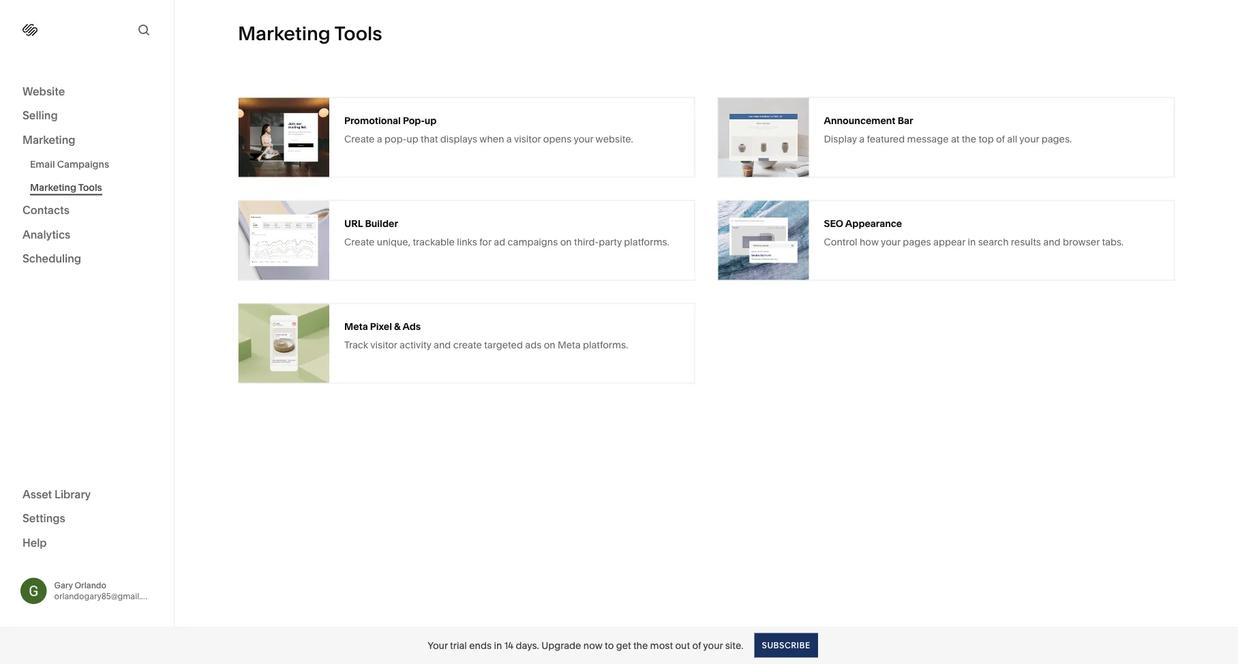 Task type: vqa. For each thing, say whether or not it's contained in the screenshot.
site
no



Task type: describe. For each thing, give the bounding box(es) containing it.
opens
[[543, 133, 572, 145]]

message
[[907, 133, 949, 145]]

1 a from the left
[[377, 133, 382, 145]]

pages.
[[1042, 133, 1072, 145]]

promotional
[[344, 115, 401, 126]]

unique,
[[377, 236, 411, 248]]

campaigns
[[508, 236, 558, 248]]

activity
[[400, 339, 431, 350]]

gary
[[54, 580, 73, 590]]

seo
[[824, 218, 844, 229]]

0 vertical spatial tools
[[334, 22, 382, 45]]

asset library link
[[23, 487, 151, 503]]

2 vertical spatial marketing
[[30, 181, 76, 193]]

ends
[[469, 640, 492, 651]]

the inside the announcement bar display a featured message at the top of all your pages.
[[962, 133, 977, 145]]

orlandogary85@gmail.com
[[54, 591, 158, 601]]

gary orlando orlandogary85@gmail.com
[[54, 580, 158, 601]]

1 horizontal spatial marketing tools
[[238, 22, 382, 45]]

party
[[599, 236, 622, 248]]

your left site.
[[703, 640, 723, 651]]

0 horizontal spatial in
[[494, 640, 502, 651]]

platforms. inside url builder create unique, trackable links for ad campaigns on third-party platforms.
[[624, 236, 669, 248]]

for
[[479, 236, 492, 248]]

email campaigns
[[30, 158, 109, 170]]

website.
[[596, 133, 633, 145]]

builder
[[365, 218, 398, 229]]

asset library
[[23, 488, 91, 501]]

of inside the announcement bar display a featured message at the top of all your pages.
[[996, 133, 1005, 145]]

announcement bar display a featured message at the top of all your pages.
[[824, 115, 1072, 145]]

your trial ends in 14 days. upgrade now to get the most out of your site.
[[428, 640, 744, 651]]

email campaigns link
[[30, 152, 159, 176]]

your inside the announcement bar display a featured message at the top of all your pages.
[[1020, 133, 1039, 145]]

1 vertical spatial marketing
[[23, 133, 75, 146]]

0 vertical spatial up
[[425, 115, 437, 126]]

analytics link
[[23, 227, 151, 243]]

scheduling link
[[23, 251, 151, 267]]

most
[[650, 640, 673, 651]]

1 vertical spatial meta
[[558, 339, 581, 350]]

tabs.
[[1102, 236, 1124, 248]]

on inside the meta pixel & ads track visitor activity and create targeted ads on meta platforms.
[[544, 339, 556, 350]]

promotional pop-up create a pop-up that displays when a visitor opens your website.
[[344, 115, 633, 145]]

now
[[584, 640, 603, 651]]

create
[[453, 339, 482, 350]]

create inside url builder create unique, trackable links for ad campaigns on third-party platforms.
[[344, 236, 375, 248]]

results
[[1011, 236, 1041, 248]]

0 horizontal spatial the
[[633, 640, 648, 651]]

orlando
[[75, 580, 106, 590]]

in inside the seo appearance control how your pages appear in search results and browser tabs.
[[968, 236, 976, 248]]

selling link
[[23, 108, 151, 124]]

subscribe button
[[755, 633, 818, 658]]

seo appearance control how your pages appear in search results and browser tabs.
[[824, 218, 1124, 248]]

0 vertical spatial meta
[[344, 320, 368, 332]]

all
[[1007, 133, 1018, 145]]

top
[[979, 133, 994, 145]]

at
[[951, 133, 960, 145]]

a inside the announcement bar display a featured message at the top of all your pages.
[[859, 133, 865, 145]]

scheduling
[[23, 252, 81, 265]]

pixel
[[370, 320, 392, 332]]

your
[[428, 640, 448, 651]]

settings link
[[23, 511, 151, 527]]

0 vertical spatial marketing
[[238, 22, 331, 45]]

subscribe
[[762, 640, 811, 650]]

trial
[[450, 640, 467, 651]]

0 horizontal spatial tools
[[78, 181, 102, 193]]

marketing link
[[23, 132, 151, 148]]

marketing tools link
[[30, 176, 159, 199]]

when
[[480, 133, 504, 145]]

display
[[824, 133, 857, 145]]

0 horizontal spatial up
[[407, 133, 418, 145]]

third-
[[574, 236, 599, 248]]

contacts
[[23, 204, 69, 217]]

out
[[675, 640, 690, 651]]



Task type: locate. For each thing, give the bounding box(es) containing it.
bar
[[898, 115, 914, 126]]

0 vertical spatial platforms.
[[624, 236, 669, 248]]

3 a from the left
[[859, 133, 865, 145]]

your right the all at right top
[[1020, 133, 1039, 145]]

help
[[23, 536, 47, 549]]

ad
[[494, 236, 505, 248]]

1 vertical spatial and
[[434, 339, 451, 350]]

search
[[978, 236, 1009, 248]]

1 vertical spatial the
[[633, 640, 648, 651]]

create down promotional
[[344, 133, 375, 145]]

a left pop-
[[377, 133, 382, 145]]

0 horizontal spatial visitor
[[370, 339, 397, 350]]

and left create
[[434, 339, 451, 350]]

1 vertical spatial on
[[544, 339, 556, 350]]

help link
[[23, 535, 47, 550]]

1 vertical spatial visitor
[[370, 339, 397, 350]]

website
[[23, 85, 65, 98]]

up left that
[[407, 133, 418, 145]]

14
[[504, 640, 513, 651]]

1 horizontal spatial and
[[1043, 236, 1061, 248]]

0 vertical spatial of
[[996, 133, 1005, 145]]

visitor left opens
[[514, 133, 541, 145]]

ads
[[525, 339, 542, 350]]

0 vertical spatial on
[[560, 236, 572, 248]]

meta pixel & ads track visitor activity and create targeted ads on meta platforms.
[[344, 320, 628, 350]]

and inside the meta pixel & ads track visitor activity and create targeted ads on meta platforms.
[[434, 339, 451, 350]]

pop-
[[385, 133, 407, 145]]

a down announcement
[[859, 133, 865, 145]]

marketing tools
[[238, 22, 382, 45], [30, 181, 102, 193]]

ads
[[403, 320, 421, 332]]

visitor inside promotional pop-up create a pop-up that displays when a visitor opens your website.
[[514, 133, 541, 145]]

how
[[860, 236, 879, 248]]

targeted
[[484, 339, 523, 350]]

pages
[[903, 236, 931, 248]]

1 vertical spatial of
[[692, 640, 701, 651]]

marketing
[[238, 22, 331, 45], [23, 133, 75, 146], [30, 181, 76, 193]]

1 horizontal spatial visitor
[[514, 133, 541, 145]]

up
[[425, 115, 437, 126], [407, 133, 418, 145]]

0 vertical spatial marketing tools
[[238, 22, 382, 45]]

settings
[[23, 512, 65, 525]]

on left third-
[[560, 236, 572, 248]]

a right when
[[507, 133, 512, 145]]

library
[[55, 488, 91, 501]]

your inside the seo appearance control how your pages appear in search results and browser tabs.
[[881, 236, 901, 248]]

0 horizontal spatial marketing tools
[[30, 181, 102, 193]]

links
[[457, 236, 477, 248]]

asset
[[23, 488, 52, 501]]

2 a from the left
[[507, 133, 512, 145]]

featured
[[867, 133, 905, 145]]

1 vertical spatial up
[[407, 133, 418, 145]]

0 vertical spatial the
[[962, 133, 977, 145]]

1 vertical spatial platforms.
[[583, 339, 628, 350]]

appear
[[934, 236, 966, 248]]

analytics
[[23, 228, 70, 241]]

days.
[[516, 640, 539, 651]]

and inside the seo appearance control how your pages appear in search results and browser tabs.
[[1043, 236, 1061, 248]]

meta up track
[[344, 320, 368, 332]]

0 vertical spatial visitor
[[514, 133, 541, 145]]

&
[[394, 320, 401, 332]]

displays
[[440, 133, 477, 145]]

contacts link
[[23, 203, 151, 219]]

the right at
[[962, 133, 977, 145]]

tools
[[334, 22, 382, 45], [78, 181, 102, 193]]

visitor inside the meta pixel & ads track visitor activity and create targeted ads on meta platforms.
[[370, 339, 397, 350]]

create inside promotional pop-up create a pop-up that displays when a visitor opens your website.
[[344, 133, 375, 145]]

1 vertical spatial tools
[[78, 181, 102, 193]]

your inside promotional pop-up create a pop-up that displays when a visitor opens your website.
[[574, 133, 594, 145]]

0 vertical spatial create
[[344, 133, 375, 145]]

on
[[560, 236, 572, 248], [544, 339, 556, 350]]

1 vertical spatial create
[[344, 236, 375, 248]]

a
[[377, 133, 382, 145], [507, 133, 512, 145], [859, 133, 865, 145]]

that
[[421, 133, 438, 145]]

and
[[1043, 236, 1061, 248], [434, 339, 451, 350]]

1 horizontal spatial on
[[560, 236, 572, 248]]

site.
[[725, 640, 744, 651]]

trackable
[[413, 236, 455, 248]]

website link
[[23, 84, 151, 100]]

browser
[[1063, 236, 1100, 248]]

0 vertical spatial in
[[968, 236, 976, 248]]

0 horizontal spatial meta
[[344, 320, 368, 332]]

1 horizontal spatial in
[[968, 236, 976, 248]]

create
[[344, 133, 375, 145], [344, 236, 375, 248]]

0 horizontal spatial a
[[377, 133, 382, 145]]

upgrade
[[542, 640, 581, 651]]

url builder create unique, trackable links for ad campaigns on third-party platforms.
[[344, 218, 669, 248]]

1 horizontal spatial tools
[[334, 22, 382, 45]]

in
[[968, 236, 976, 248], [494, 640, 502, 651]]

1 horizontal spatial a
[[507, 133, 512, 145]]

platforms. inside the meta pixel & ads track visitor activity and create targeted ads on meta platforms.
[[583, 339, 628, 350]]

visitor
[[514, 133, 541, 145], [370, 339, 397, 350]]

in left search
[[968, 236, 976, 248]]

up up that
[[425, 115, 437, 126]]

your
[[574, 133, 594, 145], [1020, 133, 1039, 145], [881, 236, 901, 248], [703, 640, 723, 651]]

of left the all at right top
[[996, 133, 1005, 145]]

url
[[344, 218, 363, 229]]

1 horizontal spatial the
[[962, 133, 977, 145]]

announcement
[[824, 115, 896, 126]]

track
[[344, 339, 368, 350]]

1 horizontal spatial of
[[996, 133, 1005, 145]]

pop-
[[403, 115, 425, 126]]

campaigns
[[57, 158, 109, 170]]

0 horizontal spatial of
[[692, 640, 701, 651]]

of right the out
[[692, 640, 701, 651]]

0 horizontal spatial and
[[434, 339, 451, 350]]

meta right ads
[[558, 339, 581, 350]]

1 vertical spatial marketing tools
[[30, 181, 102, 193]]

control
[[824, 236, 858, 248]]

visitor down pixel
[[370, 339, 397, 350]]

1 vertical spatial in
[[494, 640, 502, 651]]

the
[[962, 133, 977, 145], [633, 640, 648, 651]]

in left 14
[[494, 640, 502, 651]]

1 horizontal spatial up
[[425, 115, 437, 126]]

your right opens
[[574, 133, 594, 145]]

0 horizontal spatial on
[[544, 339, 556, 350]]

meta
[[344, 320, 368, 332], [558, 339, 581, 350]]

of
[[996, 133, 1005, 145], [692, 640, 701, 651]]

1 create from the top
[[344, 133, 375, 145]]

and right results
[[1043, 236, 1061, 248]]

on right ads
[[544, 339, 556, 350]]

platforms.
[[624, 236, 669, 248], [583, 339, 628, 350]]

1 horizontal spatial meta
[[558, 339, 581, 350]]

appearance
[[845, 218, 902, 229]]

2 create from the top
[[344, 236, 375, 248]]

to
[[605, 640, 614, 651]]

selling
[[23, 109, 58, 122]]

the right get
[[633, 640, 648, 651]]

create down url
[[344, 236, 375, 248]]

your right how
[[881, 236, 901, 248]]

0 vertical spatial and
[[1043, 236, 1061, 248]]

email
[[30, 158, 55, 170]]

on inside url builder create unique, trackable links for ad campaigns on third-party platforms.
[[560, 236, 572, 248]]

get
[[616, 640, 631, 651]]

2 horizontal spatial a
[[859, 133, 865, 145]]



